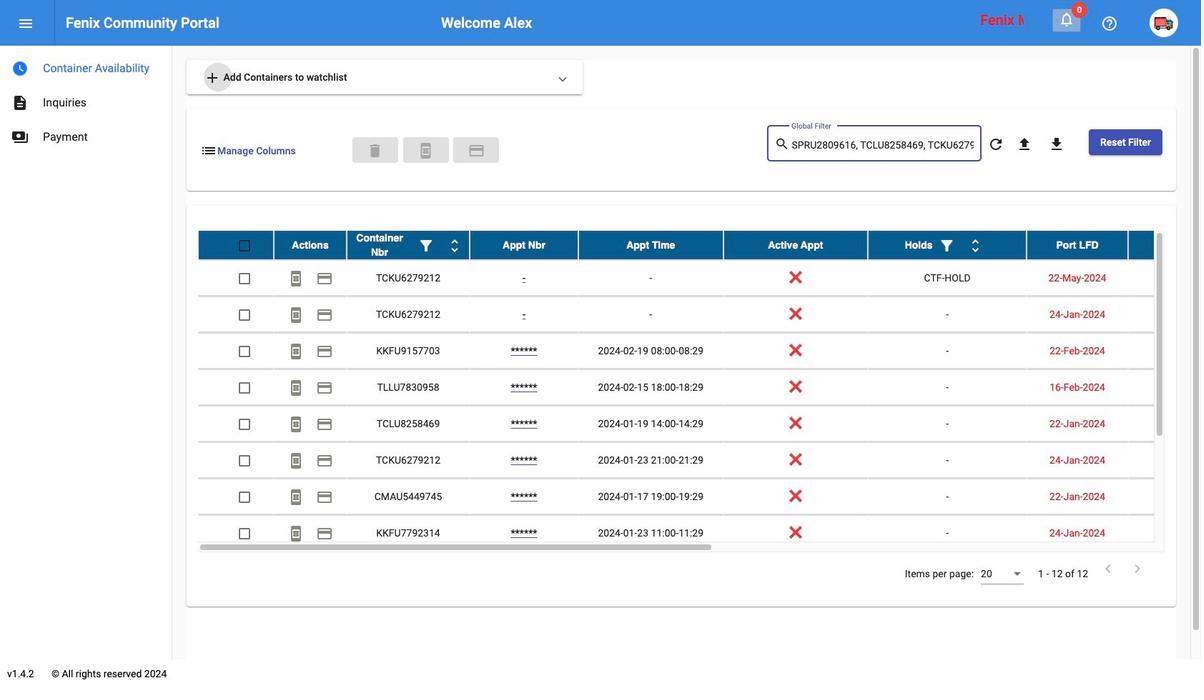 Task type: locate. For each thing, give the bounding box(es) containing it.
no color image
[[1059, 11, 1076, 28], [1102, 15, 1119, 32], [775, 136, 792, 153], [988, 136, 1005, 153], [1016, 136, 1034, 153], [1049, 136, 1066, 153], [200, 142, 217, 159], [446, 238, 464, 255], [288, 271, 305, 288], [316, 271, 333, 288], [288, 307, 305, 324], [316, 344, 333, 361], [288, 453, 305, 470], [316, 453, 333, 470], [316, 490, 333, 507], [316, 526, 333, 543], [1130, 561, 1147, 578]]

7 cell from the top
[[1129, 479, 1202, 515]]

cell for 1st row from the bottom
[[1129, 516, 1202, 552]]

1 cell from the top
[[1129, 260, 1202, 296]]

cell for second row
[[1129, 260, 1202, 296]]

6 cell from the top
[[1129, 443, 1202, 479]]

Global Watchlist Filter field
[[792, 140, 975, 151]]

8 cell from the top
[[1129, 516, 1202, 552]]

5 cell from the top
[[1129, 406, 1202, 442]]

grid
[[198, 231, 1202, 553]]

7 column header from the left
[[1027, 231, 1129, 260]]

3 cell from the top
[[1129, 333, 1202, 369]]

cell
[[1129, 260, 1202, 296], [1129, 297, 1202, 333], [1129, 333, 1202, 369], [1129, 370, 1202, 406], [1129, 406, 1202, 442], [1129, 443, 1202, 479], [1129, 479, 1202, 515], [1129, 516, 1202, 552]]

2 column header from the left
[[347, 231, 470, 260]]

6 column header from the left
[[869, 231, 1027, 260]]

1 column header from the left
[[274, 231, 347, 260]]

4 cell from the top
[[1129, 370, 1202, 406]]

8 column header from the left
[[1129, 231, 1202, 260]]

column header
[[274, 231, 347, 260], [347, 231, 470, 260], [470, 231, 579, 260], [579, 231, 724, 260], [724, 231, 869, 260], [869, 231, 1027, 260], [1027, 231, 1129, 260], [1129, 231, 1202, 260]]

cell for third row from the bottom of the page
[[1129, 443, 1202, 479]]

delete image
[[367, 142, 384, 159]]

9 row from the top
[[198, 516, 1202, 552]]

cell for 5th row from the bottom of the page
[[1129, 370, 1202, 406]]

cell for sixth row from the bottom
[[1129, 333, 1202, 369]]

4 row from the top
[[198, 333, 1202, 370]]

8 row from the top
[[198, 479, 1202, 516]]

2 cell from the top
[[1129, 297, 1202, 333]]

navigation
[[0, 46, 172, 155]]

row
[[198, 231, 1202, 260], [198, 260, 1202, 297], [198, 297, 1202, 333], [198, 333, 1202, 370], [198, 370, 1202, 406], [198, 406, 1202, 443], [198, 443, 1202, 479], [198, 479, 1202, 516], [198, 516, 1202, 552]]

6 row from the top
[[198, 406, 1202, 443]]

cell for 7th row from the bottom
[[1129, 297, 1202, 333]]

no color image
[[17, 15, 34, 32], [11, 60, 29, 77], [204, 70, 221, 87], [11, 94, 29, 112], [11, 129, 29, 146], [417, 142, 435, 159], [468, 142, 485, 159], [418, 238, 435, 255], [939, 238, 956, 255], [968, 238, 985, 255], [316, 307, 333, 324], [288, 344, 305, 361], [288, 380, 305, 397], [316, 380, 333, 397], [288, 417, 305, 434], [316, 417, 333, 434], [288, 490, 305, 507], [288, 526, 305, 543], [1100, 561, 1117, 578]]

5 column header from the left
[[724, 231, 869, 260]]

7 row from the top
[[198, 443, 1202, 479]]



Task type: describe. For each thing, give the bounding box(es) containing it.
5 row from the top
[[198, 370, 1202, 406]]

4 column header from the left
[[579, 231, 724, 260]]

cell for 2nd row from the bottom
[[1129, 479, 1202, 515]]

no color image inside column header
[[446, 238, 464, 255]]

1 row from the top
[[198, 231, 1202, 260]]

3 row from the top
[[198, 297, 1202, 333]]

cell for fourth row from the bottom of the page
[[1129, 406, 1202, 442]]

2 row from the top
[[198, 260, 1202, 297]]

3 column header from the left
[[470, 231, 579, 260]]



